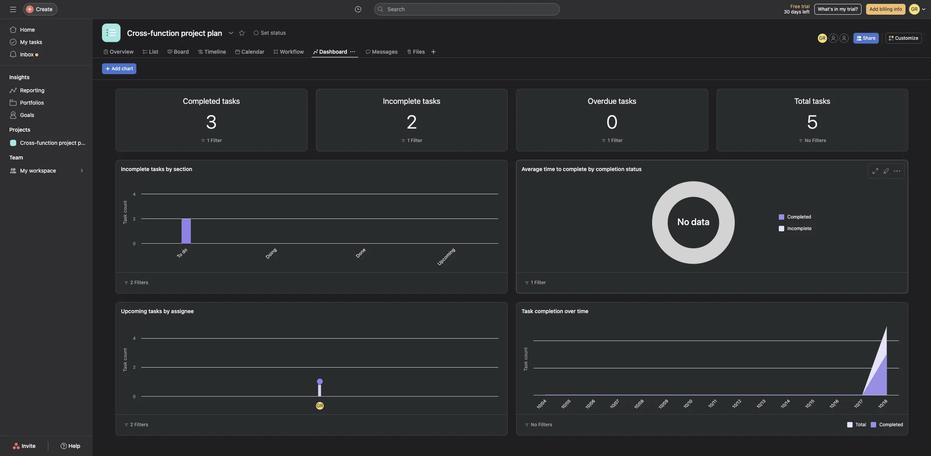 Task type: describe. For each thing, give the bounding box(es) containing it.
reporting
[[20, 87, 44, 94]]

add billing info button
[[866, 4, 906, 15]]

done
[[355, 247, 367, 259]]

to
[[557, 166, 562, 172]]

add for add billing info
[[870, 6, 879, 12]]

tasks for my
[[29, 39, 42, 45]]

my workspace link
[[5, 165, 88, 177]]

edit chart image for completed tasks
[[282, 97, 288, 103]]

incomplete tasks by section
[[121, 166, 192, 172]]

2 button
[[407, 111, 417, 133]]

filter for the 1 filter button above task
[[534, 280, 546, 286]]

files
[[413, 48, 425, 55]]

search list box
[[374, 3, 560, 15]]

0
[[607, 111, 618, 133]]

2 filters for upcoming
[[130, 422, 148, 428]]

create button
[[23, 3, 58, 15]]

files link
[[407, 48, 425, 56]]

timeline link
[[198, 48, 226, 56]]

overview
[[110, 48, 134, 55]]

1 filter for the 1 filter button below 2 button
[[407, 138, 422, 143]]

filter for the 1 filter button below 0 button
[[611, 138, 623, 143]]

home link
[[5, 24, 88, 36]]

2 for upcoming tasks by assignee
[[130, 422, 133, 428]]

project
[[59, 140, 76, 146]]

add to starred image
[[239, 30, 245, 36]]

function
[[37, 140, 57, 146]]

chart
[[122, 66, 133, 71]]

plan
[[78, 140, 88, 146]]

overdue tasks
[[588, 97, 637, 106]]

list image
[[107, 28, 116, 37]]

task completion over time
[[522, 308, 589, 315]]

global element
[[0, 19, 93, 65]]

inbox link
[[5, 48, 88, 61]]

list
[[149, 48, 158, 55]]

list link
[[143, 48, 158, 56]]

to do
[[176, 247, 188, 260]]

completed tasks
[[183, 97, 240, 106]]

0 horizontal spatial no filters
[[531, 422, 552, 428]]

invite
[[22, 443, 36, 449]]

info
[[894, 6, 902, 12]]

completion
[[535, 308, 563, 315]]

doing
[[265, 247, 278, 260]]

free
[[791, 3, 800, 9]]

30
[[784, 9, 790, 15]]

create
[[36, 6, 53, 12]]

projects element
[[0, 123, 93, 151]]

what's in my trial?
[[818, 6, 858, 12]]

to
[[176, 252, 184, 260]]

1 filter for the 1 filter button below 0 button
[[608, 138, 623, 143]]

insights element
[[0, 70, 93, 123]]

what's in my trial? button
[[815, 4, 862, 15]]

messages link
[[366, 48, 398, 56]]

incomplete for incomplete
[[788, 225, 812, 231]]

add chart
[[112, 66, 133, 71]]

insights
[[9, 74, 30, 80]]

1 for the 1 filter button above task
[[531, 280, 533, 286]]

team button
[[0, 154, 23, 162]]

1 horizontal spatial no filters
[[805, 138, 826, 143]]

workflow link
[[274, 48, 304, 56]]

days
[[791, 9, 802, 15]]

1 for the 1 filter button below 0 button
[[608, 138, 610, 143]]

task
[[522, 308, 533, 315]]

search
[[388, 6, 405, 12]]

over time
[[565, 308, 589, 315]]

view chart image
[[873, 168, 879, 174]]

do
[[180, 247, 188, 255]]

board
[[174, 48, 189, 55]]

portfolios link
[[5, 97, 88, 109]]

by
[[588, 166, 595, 172]]

upcoming for upcoming
[[436, 247, 456, 267]]

portfolios
[[20, 99, 44, 106]]

5 button
[[807, 111, 818, 133]]

my workspace
[[20, 167, 56, 174]]

2 filters for incomplete
[[130, 280, 148, 286]]

what's
[[818, 6, 833, 12]]

set
[[261, 29, 269, 36]]

free trial 30 days left
[[784, 3, 810, 15]]

no for no filters button to the right
[[805, 138, 811, 143]]

1 filter button up task
[[521, 277, 549, 288]]

projects
[[9, 126, 30, 133]]

home
[[20, 26, 35, 33]]

more actions image for completed tasks
[[293, 97, 299, 103]]

filter for the 1 filter button below 2 button
[[411, 138, 422, 143]]

calendar
[[242, 48, 265, 55]]

goals link
[[5, 109, 88, 121]]

customize button
[[886, 33, 922, 44]]

my tasks
[[20, 39, 42, 45]]

cross-
[[20, 140, 37, 146]]

my tasks link
[[5, 36, 88, 48]]

0 horizontal spatial completed
[[788, 214, 812, 220]]

messages
[[372, 48, 398, 55]]

total tasks
[[795, 97, 831, 106]]

tasks for incomplete
[[151, 166, 165, 172]]

board link
[[168, 48, 189, 56]]

time
[[544, 166, 555, 172]]

my for my workspace
[[20, 167, 28, 174]]

no for the left no filters button
[[531, 422, 537, 428]]



Task type: vqa. For each thing, say whether or not it's contained in the screenshot.
Add Billing Info button
yes



Task type: locate. For each thing, give the bounding box(es) containing it.
2 filters
[[130, 280, 148, 286], [130, 422, 148, 428]]

0 horizontal spatial upcoming
[[121, 308, 147, 315]]

0 vertical spatial incomplete
[[121, 166, 150, 172]]

filters
[[813, 138, 826, 143], [134, 280, 148, 286], [134, 422, 148, 428], [539, 422, 552, 428]]

1 vertical spatial 2 filters
[[130, 422, 148, 428]]

0 vertical spatial 2 filters
[[130, 280, 148, 286]]

1 vertical spatial 2
[[130, 280, 133, 286]]

hide sidebar image
[[10, 6, 16, 12]]

show options image
[[228, 30, 234, 36]]

0 vertical spatial no
[[805, 138, 811, 143]]

filter down 2 button
[[411, 138, 422, 143]]

completed
[[788, 214, 812, 220], [880, 422, 904, 428]]

2 filters button for incomplete
[[121, 277, 152, 288]]

more actions image right view chart image
[[894, 168, 900, 174]]

1 vertical spatial 2 filters button
[[121, 420, 152, 431]]

1 horizontal spatial no filters button
[[797, 137, 828, 145]]

1 up task
[[531, 280, 533, 286]]

gr inside button
[[819, 35, 826, 41]]

0 vertical spatial more actions image
[[293, 97, 299, 103]]

history image
[[355, 6, 361, 12]]

share button
[[854, 33, 879, 44]]

1 down 3 button
[[207, 138, 209, 143]]

2 vertical spatial tasks
[[149, 308, 162, 315]]

my for my tasks
[[20, 39, 28, 45]]

gr
[[819, 35, 826, 41], [317, 403, 323, 409]]

None text field
[[125, 26, 224, 40]]

0 vertical spatial upcoming
[[436, 247, 456, 267]]

1 2 filters from the top
[[130, 280, 148, 286]]

by section
[[166, 166, 192, 172]]

1 horizontal spatial edit chart image
[[883, 168, 890, 174]]

see details, my workspace image
[[80, 168, 84, 173]]

status
[[271, 29, 286, 36]]

projects button
[[0, 126, 30, 134]]

1 filter button down 3 button
[[199, 137, 224, 145]]

1 filter button down 2 button
[[399, 137, 424, 145]]

5
[[807, 111, 818, 133]]

goals
[[20, 112, 34, 118]]

view chart image
[[271, 97, 278, 103]]

1 vertical spatial completed
[[880, 422, 904, 428]]

1 for the 1 filter button below 3 button
[[207, 138, 209, 143]]

tasks left by section
[[151, 166, 165, 172]]

timeline
[[204, 48, 226, 55]]

complete
[[563, 166, 587, 172]]

1 vertical spatial no filters
[[531, 422, 552, 428]]

edit chart image right view chart image
[[883, 168, 890, 174]]

more actions image
[[293, 97, 299, 103], [894, 168, 900, 174]]

0 vertical spatial no filters button
[[797, 137, 828, 145]]

1 horizontal spatial gr
[[819, 35, 826, 41]]

tasks left by assignee
[[149, 308, 162, 315]]

1 down 2 button
[[407, 138, 410, 143]]

0 vertical spatial completed
[[788, 214, 812, 220]]

1 vertical spatial incomplete
[[788, 225, 812, 231]]

upcoming
[[436, 247, 456, 267], [121, 308, 147, 315]]

completion status
[[596, 166, 642, 172]]

add tab image
[[430, 49, 437, 55]]

1 horizontal spatial incomplete
[[788, 225, 812, 231]]

tasks down the home
[[29, 39, 42, 45]]

my up inbox
[[20, 39, 28, 45]]

add
[[870, 6, 879, 12], [112, 66, 120, 71]]

filter down 3 button
[[211, 138, 222, 143]]

0 vertical spatial 2 filters button
[[121, 277, 152, 288]]

1 vertical spatial no
[[531, 422, 537, 428]]

add chart button
[[102, 63, 137, 74]]

average
[[522, 166, 542, 172]]

1 horizontal spatial completed
[[880, 422, 904, 428]]

2 2 filters from the top
[[130, 422, 148, 428]]

1 filter for the 1 filter button above task
[[531, 280, 546, 286]]

1 vertical spatial add
[[112, 66, 120, 71]]

0 horizontal spatial incomplete
[[121, 166, 150, 172]]

1 vertical spatial gr
[[317, 403, 323, 409]]

1 down 0 button
[[608, 138, 610, 143]]

1 vertical spatial edit chart image
[[883, 168, 890, 174]]

1 vertical spatial my
[[20, 167, 28, 174]]

tasks inside my tasks link
[[29, 39, 42, 45]]

1 for the 1 filter button below 2 button
[[407, 138, 410, 143]]

my
[[840, 6, 846, 12]]

1 vertical spatial no filters button
[[521, 420, 556, 431]]

2 vertical spatial 2
[[130, 422, 133, 428]]

1 horizontal spatial upcoming
[[436, 247, 456, 267]]

no filters button
[[797, 137, 828, 145], [521, 420, 556, 431]]

2 my from the top
[[20, 167, 28, 174]]

set status button
[[250, 27, 289, 38]]

workspace
[[29, 167, 56, 174]]

billing
[[880, 6, 893, 12]]

2 for incomplete tasks by section
[[130, 280, 133, 286]]

1 vertical spatial tasks
[[151, 166, 165, 172]]

1 vertical spatial upcoming
[[121, 308, 147, 315]]

my
[[20, 39, 28, 45], [20, 167, 28, 174]]

help button
[[56, 439, 85, 453]]

my inside global element
[[20, 39, 28, 45]]

filter down 0 button
[[611, 138, 623, 143]]

1 filter down 0 button
[[608, 138, 623, 143]]

filter up completion
[[534, 280, 546, 286]]

0 horizontal spatial edit chart image
[[282, 97, 288, 103]]

filter for the 1 filter button below 3 button
[[211, 138, 222, 143]]

tasks for upcoming
[[149, 308, 162, 315]]

upcoming for upcoming tasks by assignee
[[121, 308, 147, 315]]

1 filter up completion
[[531, 280, 546, 286]]

overview link
[[104, 48, 134, 56]]

add billing info
[[870, 6, 902, 12]]

set status
[[261, 29, 286, 36]]

0 horizontal spatial no
[[531, 422, 537, 428]]

1 horizontal spatial no
[[805, 138, 811, 143]]

incomplete tasks
[[383, 97, 441, 106]]

0 vertical spatial edit chart image
[[282, 97, 288, 103]]

0 vertical spatial tasks
[[29, 39, 42, 45]]

teams element
[[0, 151, 93, 179]]

no
[[805, 138, 811, 143], [531, 422, 537, 428]]

1 horizontal spatial add
[[870, 6, 879, 12]]

edit chart image for average time to complete by completion status
[[883, 168, 890, 174]]

left
[[803, 9, 810, 15]]

0 vertical spatial no filters
[[805, 138, 826, 143]]

customize
[[896, 35, 919, 41]]

insights button
[[0, 73, 30, 81]]

1 filter down 3 button
[[207, 138, 222, 143]]

0 horizontal spatial more actions image
[[293, 97, 299, 103]]

trial?
[[848, 6, 858, 12]]

1 filter button down 0 button
[[600, 137, 625, 145]]

3 button
[[206, 111, 217, 133]]

trial
[[802, 3, 810, 9]]

tab actions image
[[350, 49, 355, 54]]

0 vertical spatial gr
[[819, 35, 826, 41]]

dashboard link
[[313, 48, 347, 56]]

add for add chart
[[112, 66, 120, 71]]

share
[[863, 35, 876, 41]]

my down team
[[20, 167, 28, 174]]

my inside teams element
[[20, 167, 28, 174]]

1 my from the top
[[20, 39, 28, 45]]

upcoming tasks by assignee
[[121, 308, 194, 315]]

1 filter for the 1 filter button below 3 button
[[207, 138, 222, 143]]

2 filters button for upcoming
[[121, 420, 152, 431]]

0 button
[[607, 111, 618, 133]]

more actions image for average time to complete by completion status
[[894, 168, 900, 174]]

inbox
[[20, 51, 34, 58]]

0 vertical spatial my
[[20, 39, 28, 45]]

1 vertical spatial more actions image
[[894, 168, 900, 174]]

help
[[69, 443, 80, 449]]

gr button
[[818, 34, 827, 43]]

edit chart image
[[282, 97, 288, 103], [883, 168, 890, 174]]

1
[[207, 138, 209, 143], [407, 138, 410, 143], [608, 138, 610, 143], [531, 280, 533, 286]]

0 vertical spatial 2
[[407, 111, 417, 133]]

0 horizontal spatial add
[[112, 66, 120, 71]]

search button
[[374, 3, 560, 15]]

filter
[[211, 138, 222, 143], [411, 138, 422, 143], [611, 138, 623, 143], [534, 280, 546, 286]]

0 horizontal spatial gr
[[317, 403, 323, 409]]

add left billing at the top right of page
[[870, 6, 879, 12]]

incomplete for incomplete tasks by section
[[121, 166, 150, 172]]

cross-function project plan
[[20, 140, 88, 146]]

average time to complete by completion status
[[522, 166, 642, 172]]

reporting link
[[5, 84, 88, 97]]

cross-function project plan link
[[5, 137, 88, 149]]

more actions image right view chart icon
[[293, 97, 299, 103]]

invite button
[[7, 439, 41, 453]]

total
[[856, 422, 867, 428]]

0 horizontal spatial no filters button
[[521, 420, 556, 431]]

team
[[9, 154, 23, 161]]

dashboard
[[319, 48, 347, 55]]

2
[[407, 111, 417, 133], [130, 280, 133, 286], [130, 422, 133, 428]]

0 vertical spatial add
[[870, 6, 879, 12]]

add left chart
[[112, 66, 120, 71]]

2 2 filters button from the top
[[121, 420, 152, 431]]

1 horizontal spatial more actions image
[[894, 168, 900, 174]]

tasks
[[29, 39, 42, 45], [151, 166, 165, 172], [149, 308, 162, 315]]

edit chart image right view chart icon
[[282, 97, 288, 103]]

workflow
[[280, 48, 304, 55]]

1 2 filters button from the top
[[121, 277, 152, 288]]

by assignee
[[164, 308, 194, 315]]

1 filter down 2 button
[[407, 138, 422, 143]]



